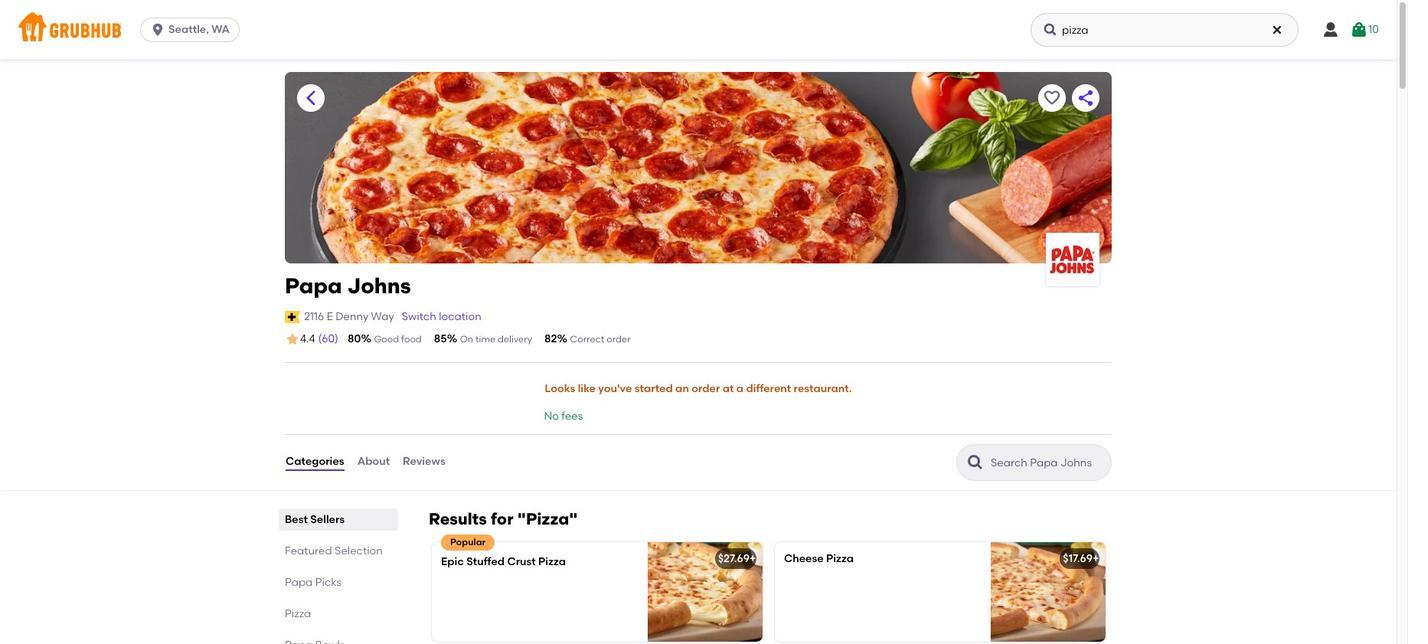 Task type: describe. For each thing, give the bounding box(es) containing it.
location
[[439, 310, 482, 323]]

1 horizontal spatial svg image
[[1272, 24, 1284, 36]]

cheese pizza
[[784, 552, 854, 565]]

featured selection
[[285, 544, 383, 557]]

papa for papa picks
[[285, 576, 313, 589]]

epic stuffed crust pizza
[[441, 555, 566, 568]]

+ for $27.69 +
[[750, 552, 756, 565]]

reviews button
[[402, 435, 446, 490]]

switch location
[[402, 310, 482, 323]]

a
[[737, 382, 744, 395]]

seattle, wa button
[[140, 18, 246, 42]]

time
[[476, 334, 496, 345]]

best
[[285, 513, 308, 526]]

(60)
[[318, 332, 339, 346]]

for
[[491, 509, 514, 528]]

1 horizontal spatial pizza
[[539, 555, 566, 568]]

papa for papa johns
[[285, 273, 342, 299]]

good
[[374, 334, 399, 345]]

good food
[[374, 334, 422, 345]]

restaurant.
[[794, 382, 852, 395]]

best sellers
[[285, 513, 345, 526]]

$17.69
[[1064, 552, 1093, 565]]

sellers
[[310, 513, 345, 526]]

cheese pizza image
[[991, 542, 1106, 642]]

results
[[429, 509, 487, 528]]

papa johns logo image
[[1046, 233, 1100, 287]]

switch location button
[[401, 308, 482, 326]]

save this restaurant button
[[1039, 84, 1066, 112]]

10 button
[[1351, 16, 1380, 44]]

looks like you've started an order at a different restaurant. button
[[544, 373, 853, 406]]

Search for food, convenience, alcohol... search field
[[1031, 13, 1299, 47]]

crust
[[507, 555, 536, 568]]

looks
[[545, 382, 576, 395]]

looks like you've started an order at a different restaurant.
[[545, 382, 852, 395]]

fees
[[562, 410, 583, 423]]

caret left icon image
[[302, 89, 320, 107]]

papa johns
[[285, 273, 411, 299]]

save this restaurant image
[[1043, 89, 1062, 107]]

10
[[1369, 23, 1380, 36]]

way
[[371, 310, 394, 323]]

wa
[[212, 23, 230, 36]]

Search Papa Johns search field
[[990, 456, 1107, 470]]

results for "pizza"
[[429, 509, 578, 528]]

epic
[[441, 555, 464, 568]]

0 vertical spatial order
[[607, 334, 631, 345]]

"pizza"
[[518, 509, 578, 528]]

stuffed
[[467, 555, 505, 568]]

2116
[[304, 310, 324, 323]]

80
[[348, 332, 361, 346]]

you've
[[599, 382, 632, 395]]

2116 e denny way button
[[304, 308, 395, 326]]

85
[[434, 332, 447, 346]]

categories button
[[285, 435, 345, 490]]

cheese
[[784, 552, 824, 565]]

reviews
[[403, 455, 446, 468]]

$27.69
[[718, 552, 750, 565]]

about button
[[357, 435, 391, 490]]

star icon image
[[285, 332, 300, 347]]

johns
[[347, 273, 411, 299]]

2 horizontal spatial pizza
[[827, 552, 854, 565]]



Task type: vqa. For each thing, say whether or not it's contained in the screenshot.
Arturo
no



Task type: locate. For each thing, give the bounding box(es) containing it.
pizza
[[827, 552, 854, 565], [539, 555, 566, 568], [285, 607, 311, 620]]

2116 e denny way
[[304, 310, 394, 323]]

seattle,
[[169, 23, 209, 36]]

0 horizontal spatial pizza
[[285, 607, 311, 620]]

no
[[544, 410, 559, 423]]

4.4
[[300, 333, 315, 346]]

at
[[723, 382, 734, 395]]

share icon image
[[1077, 89, 1096, 107]]

pizza down papa picks
[[285, 607, 311, 620]]

switch
[[402, 310, 437, 323]]

2 + from the left
[[1093, 552, 1100, 565]]

svg image inside 10 button
[[1351, 21, 1369, 39]]

papa
[[285, 273, 342, 299], [285, 576, 313, 589]]

food
[[401, 334, 422, 345]]

picks
[[315, 576, 342, 589]]

svg image inside the seattle, wa button
[[150, 22, 166, 38]]

1 horizontal spatial +
[[1093, 552, 1100, 565]]

82
[[545, 332, 557, 346]]

different
[[746, 382, 792, 395]]

1 vertical spatial papa
[[285, 576, 313, 589]]

delivery
[[498, 334, 532, 345]]

on
[[460, 334, 474, 345]]

svg image
[[1322, 21, 1341, 39], [1351, 21, 1369, 39], [1043, 22, 1059, 38]]

an
[[676, 382, 689, 395]]

denny
[[336, 310, 369, 323]]

seattle, wa
[[169, 23, 230, 36]]

order inside button
[[692, 382, 720, 395]]

order left at
[[692, 382, 720, 395]]

order
[[607, 334, 631, 345], [692, 382, 720, 395]]

0 horizontal spatial order
[[607, 334, 631, 345]]

papa up 2116
[[285, 273, 342, 299]]

categories
[[286, 455, 344, 468]]

1 vertical spatial order
[[692, 382, 720, 395]]

epic stuffed crust pizza image
[[648, 542, 763, 642]]

correct order
[[570, 334, 631, 345]]

2 papa from the top
[[285, 576, 313, 589]]

pizza right cheese
[[827, 552, 854, 565]]

main navigation navigation
[[0, 0, 1397, 60]]

order right correct
[[607, 334, 631, 345]]

svg image
[[150, 22, 166, 38], [1272, 24, 1284, 36]]

0 horizontal spatial +
[[750, 552, 756, 565]]

2 horizontal spatial svg image
[[1351, 21, 1369, 39]]

1 horizontal spatial svg image
[[1322, 21, 1341, 39]]

featured
[[285, 544, 332, 557]]

0 horizontal spatial svg image
[[150, 22, 166, 38]]

like
[[578, 382, 596, 395]]

1 papa from the top
[[285, 273, 342, 299]]

no fees
[[544, 410, 583, 423]]

$17.69 +
[[1064, 552, 1100, 565]]

on time delivery
[[460, 334, 532, 345]]

pizza right crust
[[539, 555, 566, 568]]

search icon image
[[967, 453, 985, 472]]

correct
[[570, 334, 605, 345]]

1 + from the left
[[750, 552, 756, 565]]

0 horizontal spatial svg image
[[1043, 22, 1059, 38]]

about
[[358, 455, 390, 468]]

selection
[[335, 544, 383, 557]]

0 vertical spatial papa
[[285, 273, 342, 299]]

+
[[750, 552, 756, 565], [1093, 552, 1100, 565]]

papa left picks
[[285, 576, 313, 589]]

e
[[327, 310, 333, 323]]

$27.69 +
[[718, 552, 756, 565]]

popular
[[450, 537, 486, 547]]

subscription pass image
[[285, 311, 300, 323]]

1 horizontal spatial order
[[692, 382, 720, 395]]

+ for $17.69 +
[[1093, 552, 1100, 565]]

started
[[635, 382, 673, 395]]

papa picks
[[285, 576, 342, 589]]



